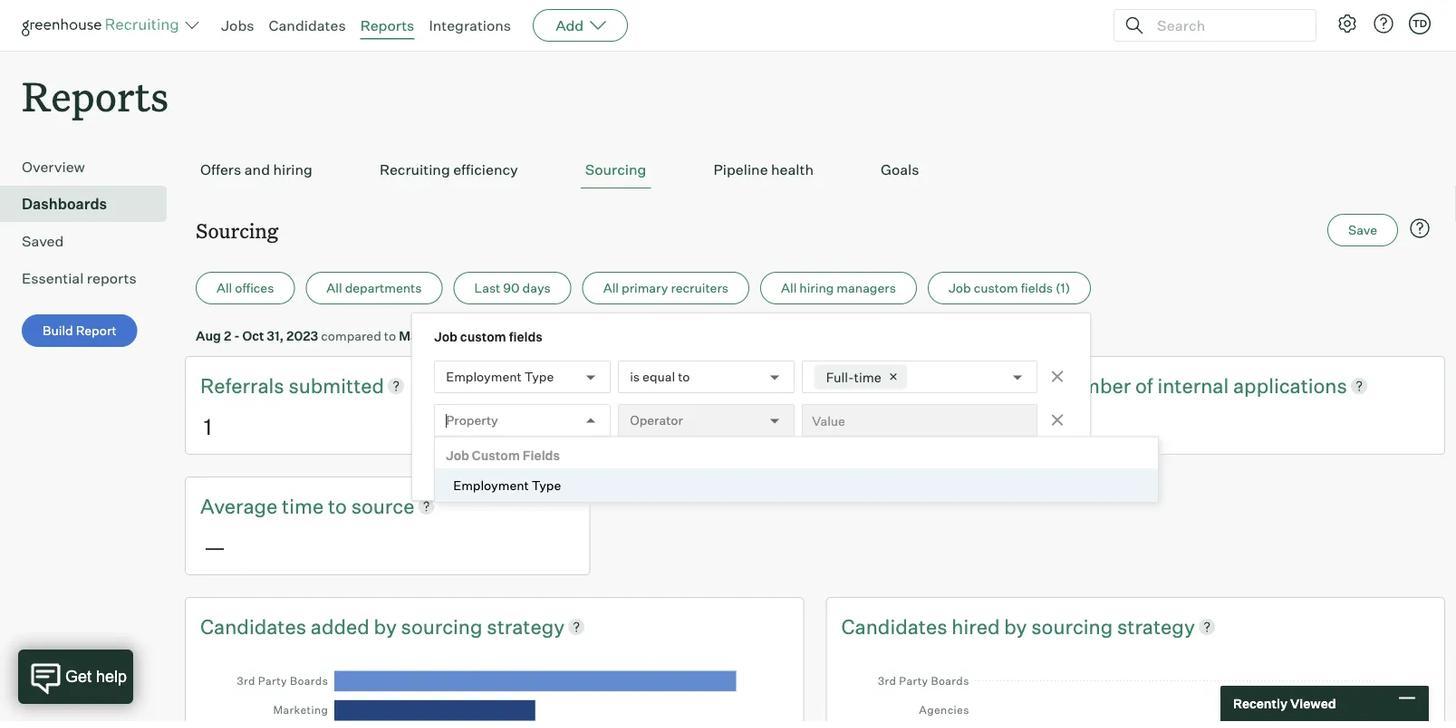 Task type: locate. For each thing, give the bounding box(es) containing it.
2 strategy link from the left
[[1118, 613, 1196, 641]]

0 vertical spatial 2
[[224, 328, 231, 344]]

all
[[217, 280, 232, 296], [327, 280, 342, 296], [604, 280, 619, 296], [782, 280, 797, 296]]

configure image
[[1337, 13, 1359, 34]]

time left to link
[[282, 494, 324, 519]]

2 left oct
[[224, 328, 231, 344]]

2 horizontal spatial to
[[678, 369, 690, 385]]

submitted link
[[289, 372, 384, 400]]

2 by from the left
[[1005, 614, 1028, 639]]

job custom fields (1) button
[[928, 272, 1092, 305]]

job inside job custom fields (1) button
[[949, 280, 972, 296]]

recruiters
[[671, 280, 729, 296]]

all left managers at the right
[[782, 280, 797, 296]]

aug left oct
[[196, 328, 221, 344]]

0 horizontal spatial sourcing
[[401, 614, 483, 639]]

1 sourcing from the left
[[401, 614, 483, 639]]

fields inside button
[[1022, 280, 1054, 296]]

4 all from the left
[[782, 280, 797, 296]]

0 horizontal spatial xychart image
[[226, 658, 764, 723]]

1 by from the left
[[374, 614, 397, 639]]

recruiting efficiency
[[380, 161, 518, 179]]

0 horizontal spatial sourcing link
[[401, 613, 487, 641]]

1 horizontal spatial sourcing link
[[1032, 613, 1118, 641]]

reports down the greenhouse recruiting image
[[22, 69, 169, 122]]

0 horizontal spatial strategy link
[[487, 613, 565, 641]]

0 horizontal spatial add
[[474, 454, 499, 470]]

0 vertical spatial custom
[[974, 280, 1019, 296]]

2 sourcing link from the left
[[1032, 613, 1118, 641]]

time for full-
[[855, 369, 882, 385]]

reports left integrations link in the left of the page
[[361, 16, 415, 34]]

0 vertical spatial added
[[727, 373, 786, 398]]

reports
[[361, 16, 415, 34], [22, 69, 169, 122]]

1 horizontal spatial 2023
[[488, 328, 519, 344]]

candidates link for candidates added by sourcing
[[200, 613, 311, 641]]

1 horizontal spatial -
[[439, 328, 445, 344]]

1 horizontal spatial time
[[855, 369, 882, 385]]

add for add
[[556, 16, 584, 34]]

last 90 days button
[[454, 272, 572, 305]]

overview link
[[22, 156, 160, 178]]

1 horizontal spatial strategy
[[1118, 614, 1196, 639]]

3 all from the left
[[604, 280, 619, 296]]

employment type
[[446, 369, 554, 385], [453, 477, 561, 493]]

aug left 1,
[[448, 328, 473, 344]]

31,
[[267, 328, 284, 344]]

1 vertical spatial custom
[[460, 329, 507, 345]]

health
[[772, 161, 814, 179]]

90
[[503, 280, 520, 296]]

2 by link from the left
[[1005, 613, 1032, 641]]

0 vertical spatial hiring
[[273, 161, 313, 179]]

1 vertical spatial added
[[311, 614, 370, 639]]

fields for job custom fields
[[509, 329, 543, 345]]

1 horizontal spatial sourcing
[[585, 161, 647, 179]]

4
[[428, 328, 437, 344]]

1 by link from the left
[[374, 613, 401, 641]]

last 90 days
[[475, 280, 551, 296]]

1 horizontal spatial hiring
[[800, 280, 834, 296]]

employment down add filter
[[453, 477, 529, 493]]

fields left the '(1)' on the top of the page
[[1022, 280, 1054, 296]]

custom down last
[[460, 329, 507, 345]]

to left "source"
[[328, 494, 347, 519]]

0 horizontal spatial 2023
[[287, 328, 318, 344]]

to right equal
[[678, 369, 690, 385]]

1 vertical spatial sourcing
[[196, 217, 279, 244]]

tab list
[[196, 152, 1435, 189]]

sourcing
[[401, 614, 483, 639], [1032, 614, 1113, 639]]

0 vertical spatial reports
[[361, 16, 415, 34]]

2 vertical spatial to
[[328, 494, 347, 519]]

1 horizontal spatial add
[[556, 16, 584, 34]]

employment type down add filter
[[453, 477, 561, 493]]

1 horizontal spatial sourcing
[[1032, 614, 1113, 639]]

1 vertical spatial time
[[282, 494, 324, 519]]

0 horizontal spatial aug
[[196, 328, 221, 344]]

last
[[475, 280, 501, 296]]

0 horizontal spatial sourcing
[[196, 217, 279, 244]]

custom inside job custom fields (1) button
[[974, 280, 1019, 296]]

xychart image for candidates hired by sourcing
[[867, 658, 1405, 723]]

1 horizontal spatial by link
[[1005, 613, 1032, 641]]

offices
[[235, 280, 274, 296]]

1 horizontal spatial reports
[[361, 16, 415, 34]]

0 horizontal spatial strategy
[[487, 614, 565, 639]]

0 horizontal spatial by
[[374, 614, 397, 639]]

hiring left managers at the right
[[800, 280, 834, 296]]

by
[[374, 614, 397, 639], [1005, 614, 1028, 639]]

job
[[949, 280, 972, 296], [434, 329, 458, 345], [446, 448, 470, 464]]

0 horizontal spatial -
[[234, 328, 240, 344]]

2 xychart image from the left
[[867, 658, 1405, 723]]

essential reports link
[[22, 268, 160, 289]]

all for all primary recruiters
[[604, 280, 619, 296]]

1 vertical spatial job
[[434, 329, 458, 345]]

applications
[[1234, 373, 1348, 398]]

add inside button
[[474, 454, 499, 470]]

0 horizontal spatial by link
[[374, 613, 401, 641]]

employment down job custom fields
[[446, 369, 522, 385]]

time up value "text box"
[[855, 369, 882, 385]]

1 vertical spatial added link
[[311, 613, 374, 641]]

1 vertical spatial add
[[474, 454, 499, 470]]

custom
[[974, 280, 1019, 296], [460, 329, 507, 345]]

full-time
[[827, 369, 882, 385]]

aug
[[196, 328, 221, 344], [448, 328, 473, 344]]

type down fields
[[532, 477, 561, 493]]

add inside popup button
[[556, 16, 584, 34]]

0 horizontal spatial to
[[328, 494, 347, 519]]

2023 right the 31,
[[287, 328, 318, 344]]

type down job custom fields
[[525, 369, 554, 385]]

integrations
[[429, 16, 511, 34]]

hiring inside button
[[800, 280, 834, 296]]

all left the primary
[[604, 280, 619, 296]]

1 horizontal spatial aug
[[448, 328, 473, 344]]

fields right 1,
[[509, 329, 543, 345]]

1 horizontal spatial fields
[[1022, 280, 1054, 296]]

all left "departments"
[[327, 280, 342, 296]]

0 vertical spatial fields
[[1022, 280, 1054, 296]]

0 horizontal spatial hiring
[[273, 161, 313, 179]]

1 vertical spatial employment
[[453, 477, 529, 493]]

time
[[855, 369, 882, 385], [282, 494, 324, 519]]

0 vertical spatial sourcing
[[585, 161, 647, 179]]

strategy for candidates added by sourcing
[[487, 614, 565, 639]]

by link for hired
[[1005, 613, 1032, 641]]

hiring right and
[[273, 161, 313, 179]]

days
[[523, 280, 551, 296]]

1 aug from the left
[[196, 328, 221, 344]]

0 horizontal spatial added link
[[311, 613, 374, 641]]

all hiring managers
[[782, 280, 897, 296]]

2 strategy from the left
[[1118, 614, 1196, 639]]

by link for added
[[374, 613, 401, 641]]

candidates link
[[269, 16, 346, 34], [200, 613, 311, 641], [842, 613, 952, 641]]

employment type down job custom fields
[[446, 369, 554, 385]]

sourcing link for candidates hired by sourcing
[[1032, 613, 1118, 641]]

all left offices
[[217, 280, 232, 296]]

- left oct
[[234, 328, 240, 344]]

1 horizontal spatial added link
[[727, 372, 786, 400]]

2023
[[287, 328, 318, 344], [488, 328, 519, 344]]

by link
[[374, 613, 401, 641], [1005, 613, 1032, 641]]

2 all from the left
[[327, 280, 342, 296]]

all inside button
[[327, 280, 342, 296]]

candidates right jobs "link" at the left of page
[[269, 16, 346, 34]]

1 horizontal spatial strategy link
[[1118, 613, 1196, 641]]

goals button
[[877, 152, 924, 189]]

2 2023 from the left
[[488, 328, 519, 344]]

aug 2 - oct 31, 2023 compared to may 4 - aug 1, 2023
[[196, 328, 519, 344]]

tab list containing offers and hiring
[[196, 152, 1435, 189]]

saved
[[22, 232, 64, 250]]

by for hired
[[1005, 614, 1028, 639]]

1 horizontal spatial custom
[[974, 280, 1019, 296]]

to for is equal to
[[678, 369, 690, 385]]

1 vertical spatial employment type
[[453, 477, 561, 493]]

dashboards link
[[22, 193, 160, 215]]

1 xychart image from the left
[[226, 658, 764, 723]]

1 vertical spatial fields
[[509, 329, 543, 345]]

candidates for candidates added by sourcing
[[200, 614, 306, 639]]

candidates left hired
[[842, 614, 948, 639]]

1 horizontal spatial to
[[384, 328, 396, 344]]

xychart image
[[226, 658, 764, 723], [867, 658, 1405, 723]]

1 all from the left
[[217, 280, 232, 296]]

custom left the '(1)' on the top of the page
[[974, 280, 1019, 296]]

time for average
[[282, 494, 324, 519]]

0 vertical spatial job
[[949, 280, 972, 296]]

of
[[1136, 373, 1154, 398]]

by for added
[[374, 614, 397, 639]]

all for all offices
[[217, 280, 232, 296]]

candidates link for candidates hired by sourcing
[[842, 613, 952, 641]]

0 vertical spatial time
[[855, 369, 882, 385]]

1 - from the left
[[234, 328, 240, 344]]

1 vertical spatial hiring
[[800, 280, 834, 296]]

strategy link for candidates hired by sourcing
[[1118, 613, 1196, 641]]

build report
[[43, 323, 117, 339]]

- right 4
[[439, 328, 445, 344]]

compared
[[321, 328, 381, 344]]

2 vertical spatial job
[[446, 448, 470, 464]]

0 horizontal spatial custom
[[460, 329, 507, 345]]

equal
[[643, 369, 676, 385]]

job for job custom fields
[[434, 329, 458, 345]]

0 vertical spatial add
[[556, 16, 584, 34]]

0 horizontal spatial time
[[282, 494, 324, 519]]

time link
[[282, 492, 328, 520]]

Value text field
[[803, 405, 1038, 437]]

recruiting
[[380, 161, 450, 179]]

sourcing for candidates added by sourcing
[[401, 614, 483, 639]]

fields
[[523, 448, 560, 464]]

1 strategy link from the left
[[487, 613, 565, 641]]

candidates
[[269, 16, 346, 34], [200, 614, 306, 639], [842, 614, 948, 639]]

2 down number
[[1059, 413, 1072, 440]]

jobs link
[[221, 16, 254, 34]]

1 horizontal spatial by
[[1005, 614, 1028, 639]]

1 strategy from the left
[[487, 614, 565, 639]]

strategy
[[487, 614, 565, 639], [1118, 614, 1196, 639]]

1 horizontal spatial xychart image
[[867, 658, 1405, 723]]

td button
[[1410, 13, 1432, 34]]

and
[[245, 161, 270, 179]]

all for all hiring managers
[[782, 280, 797, 296]]

2 sourcing from the left
[[1032, 614, 1113, 639]]

candidates hired by sourcing
[[842, 614, 1118, 639]]

job custom fields
[[446, 448, 560, 464]]

recruiting efficiency button
[[375, 152, 523, 189]]

save
[[1349, 222, 1378, 238]]

to
[[384, 328, 396, 344], [678, 369, 690, 385], [328, 494, 347, 519]]

candidates added by sourcing
[[200, 614, 487, 639]]

to left may
[[384, 328, 396, 344]]

candidates for candidates hired by sourcing
[[842, 614, 948, 639]]

1 vertical spatial 2
[[1059, 413, 1072, 440]]

1 vertical spatial reports
[[22, 69, 169, 122]]

1 sourcing link from the left
[[401, 613, 487, 641]]

2023 right 1,
[[488, 328, 519, 344]]

0 horizontal spatial fields
[[509, 329, 543, 345]]

candidates down —
[[200, 614, 306, 639]]

added
[[727, 373, 786, 398], [311, 614, 370, 639]]

build report button
[[22, 315, 138, 347]]

report
[[76, 323, 117, 339]]

strategy for candidates hired by sourcing
[[1118, 614, 1196, 639]]

job custom fields
[[434, 329, 543, 345]]

hiring
[[273, 161, 313, 179], [800, 280, 834, 296]]

sourcing link
[[401, 613, 487, 641], [1032, 613, 1118, 641]]

1 vertical spatial to
[[678, 369, 690, 385]]



Task type: vqa. For each thing, say whether or not it's contained in the screenshot.
Build Report
yes



Task type: describe. For each thing, give the bounding box(es) containing it.
integrations link
[[429, 16, 511, 34]]

1 2023 from the left
[[287, 328, 318, 344]]

0 horizontal spatial reports
[[22, 69, 169, 122]]

—
[[204, 533, 226, 561]]

overview
[[22, 158, 85, 176]]

strategy link for candidates added by sourcing
[[487, 613, 565, 641]]

all primary recruiters button
[[583, 272, 750, 305]]

average link
[[200, 492, 282, 520]]

3
[[632, 413, 645, 440]]

sourcing inside button
[[585, 161, 647, 179]]

(1)
[[1056, 280, 1071, 296]]

xychart image for candidates added by sourcing
[[226, 658, 764, 723]]

filter
[[501, 454, 533, 470]]

to for average time to
[[328, 494, 347, 519]]

may
[[399, 328, 425, 344]]

oct
[[243, 328, 264, 344]]

add filter button
[[434, 446, 552, 479]]

0 vertical spatial to
[[384, 328, 396, 344]]

Search text field
[[1153, 12, 1300, 39]]

all departments button
[[306, 272, 443, 305]]

all primary recruiters
[[604, 280, 729, 296]]

number link
[[1056, 372, 1136, 400]]

dashboards
[[22, 195, 107, 213]]

reports
[[87, 269, 137, 288]]

primary
[[622, 280, 669, 296]]

of link
[[1136, 372, 1158, 400]]

custom
[[472, 448, 520, 464]]

average time to
[[200, 494, 351, 519]]

0 vertical spatial employment type
[[446, 369, 554, 385]]

average
[[200, 494, 278, 519]]

offers
[[200, 161, 241, 179]]

essential
[[22, 269, 84, 288]]

job custom fields (1)
[[949, 280, 1071, 296]]

essential reports
[[22, 269, 137, 288]]

2 - from the left
[[439, 328, 445, 344]]

fields for job custom fields (1)
[[1022, 280, 1054, 296]]

custom for job custom fields (1)
[[974, 280, 1019, 296]]

saved link
[[22, 230, 160, 252]]

offers and hiring
[[200, 161, 313, 179]]

departments
[[345, 280, 422, 296]]

jobs
[[221, 16, 254, 34]]

add filter
[[474, 454, 533, 470]]

faq image
[[1410, 218, 1432, 240]]

candidates for candidates
[[269, 16, 346, 34]]

goals
[[881, 161, 920, 179]]

sourcing for candidates hired by sourcing
[[1032, 614, 1113, 639]]

submitted
[[289, 373, 384, 398]]

sourcing link for candidates added by sourcing
[[401, 613, 487, 641]]

build
[[43, 323, 73, 339]]

all offices button
[[196, 272, 295, 305]]

job for job custom fields
[[446, 448, 470, 464]]

referrals link
[[200, 372, 289, 400]]

viewed
[[1291, 696, 1337, 712]]

full-
[[827, 369, 855, 385]]

internal
[[1158, 373, 1230, 398]]

is equal to
[[630, 369, 690, 385]]

reports link
[[361, 16, 415, 34]]

hired link
[[952, 613, 1005, 641]]

add button
[[533, 9, 628, 42]]

pipeline health button
[[709, 152, 819, 189]]

1 vertical spatial type
[[532, 477, 561, 493]]

prospects
[[628, 373, 727, 398]]

hired
[[952, 614, 1000, 639]]

prospects link
[[628, 372, 727, 400]]

offers and hiring button
[[196, 152, 317, 189]]

job for job custom fields (1)
[[949, 280, 972, 296]]

sourcing button
[[581, 152, 651, 189]]

source link
[[351, 492, 415, 520]]

applications link
[[1234, 372, 1348, 400]]

greenhouse recruiting image
[[22, 15, 185, 36]]

2 aug from the left
[[448, 328, 473, 344]]

all for all departments
[[327, 280, 342, 296]]

managers
[[837, 280, 897, 296]]

number of internal
[[1056, 373, 1234, 398]]

recently viewed
[[1234, 696, 1337, 712]]

0 vertical spatial employment
[[446, 369, 522, 385]]

0 horizontal spatial added
[[311, 614, 370, 639]]

pipeline health
[[714, 161, 814, 179]]

is
[[630, 369, 640, 385]]

hiring inside button
[[273, 161, 313, 179]]

all hiring managers button
[[761, 272, 917, 305]]

custom for job custom fields
[[460, 329, 507, 345]]

to link
[[328, 492, 351, 520]]

1,
[[476, 328, 485, 344]]

internal link
[[1158, 372, 1234, 400]]

0 horizontal spatial 2
[[224, 328, 231, 344]]

1 horizontal spatial added
[[727, 373, 786, 398]]

0 vertical spatial added link
[[727, 372, 786, 400]]

add for add filter
[[474, 454, 499, 470]]

recently
[[1234, 696, 1288, 712]]

number
[[1056, 373, 1132, 398]]

1 horizontal spatial 2
[[1059, 413, 1072, 440]]

property
[[446, 413, 498, 429]]

0 vertical spatial type
[[525, 369, 554, 385]]

td button
[[1406, 9, 1435, 38]]

all departments
[[327, 280, 422, 296]]

efficiency
[[453, 161, 518, 179]]

td
[[1413, 17, 1428, 29]]

source
[[351, 494, 415, 519]]



